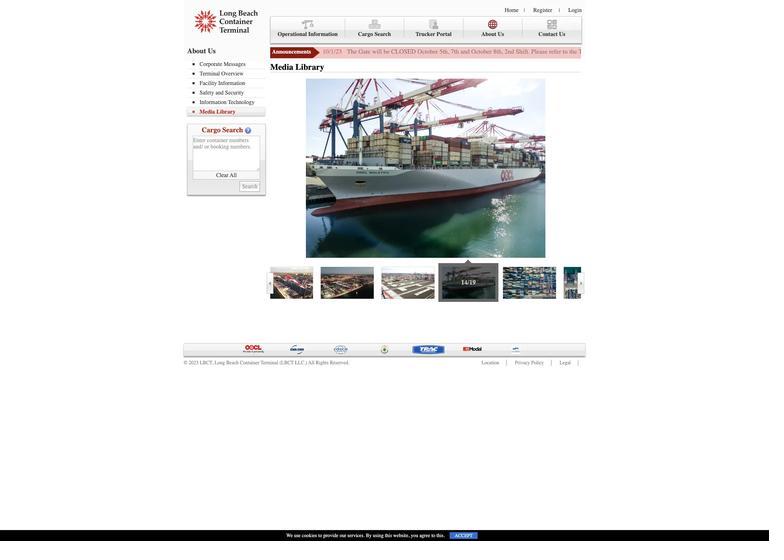 Task type: describe. For each thing, give the bounding box(es) containing it.
portal
[[437, 31, 452, 37]]

safety and security link
[[193, 90, 265, 96]]

all inside clear all button
[[230, 172, 237, 179]]

corporate messages terminal overview facility information safety and security information technology media library
[[200, 61, 255, 115]]

we
[[286, 533, 293, 539]]

us for contact us link
[[559, 31, 565, 37]]

we use cookies to provide our services. by using this website, you agree to this.
[[286, 533, 445, 539]]

you
[[411, 533, 418, 539]]

operational
[[278, 31, 307, 37]]

privacy policy link
[[515, 360, 544, 366]]

0 horizontal spatial about us
[[187, 47, 216, 55]]

hours
[[609, 48, 624, 55]]

this.
[[436, 533, 445, 539]]

1 vertical spatial information
[[218, 80, 245, 87]]

information inside operational information link
[[308, 31, 338, 37]]

week.
[[728, 48, 743, 55]]

1 horizontal spatial search
[[375, 31, 391, 37]]

will
[[372, 48, 382, 55]]

truck
[[579, 48, 594, 55]]

the
[[347, 48, 357, 55]]

cargo search link
[[345, 18, 404, 38]]

services.
[[347, 533, 365, 539]]

provide
[[323, 533, 338, 539]]

home
[[505, 7, 519, 13]]

about inside menu bar
[[481, 31, 496, 37]]

terminal overview link
[[193, 71, 265, 77]]

1 horizontal spatial to
[[431, 533, 435, 539]]

contact us
[[538, 31, 565, 37]]

about us link
[[463, 18, 522, 38]]

shift.
[[516, 48, 530, 55]]

7th
[[451, 48, 459, 55]]

accept
[[455, 534, 473, 539]]

location
[[482, 360, 499, 366]]

2nd
[[505, 48, 514, 55]]

refer
[[549, 48, 561, 55]]

this
[[385, 533, 392, 539]]

beach
[[226, 360, 239, 366]]

website,
[[393, 533, 410, 539]]

facility
[[200, 80, 217, 87]]

2 the from the left
[[719, 48, 727, 55]]

2 | from the left
[[559, 7, 560, 13]]

contact us link
[[522, 18, 581, 38]]

legal link
[[560, 360, 571, 366]]

our
[[340, 533, 346, 539]]

0 horizontal spatial us
[[208, 47, 216, 55]]

corporate messages link
[[193, 61, 265, 67]]

legal
[[560, 360, 571, 366]]

overview
[[221, 71, 244, 77]]

please
[[531, 48, 548, 55]]

accept button
[[450, 533, 478, 540]]

security
[[225, 90, 244, 96]]

menu bar containing corporate messages
[[187, 60, 268, 117]]

10/1/23
[[323, 48, 342, 55]]

2 for from the left
[[710, 48, 717, 55]]

menu bar containing operational information
[[270, 16, 582, 43]]

details
[[692, 48, 708, 55]]

0 horizontal spatial to
[[318, 533, 322, 539]]

contact
[[538, 31, 558, 37]]

14/19
[[461, 279, 476, 287]]

10/1/23 the gate will be closed october 5th, 7th and october 8th, 2nd shift. please refer to the truck gate hours web page for further gate details for the week.
[[323, 48, 743, 55]]

trucker
[[416, 31, 435, 37]]

register link
[[533, 7, 552, 13]]

messages
[[224, 61, 246, 67]]

by
[[366, 533, 372, 539]]



Task type: vqa. For each thing, say whether or not it's contained in the screenshot.
CEUR
no



Task type: locate. For each thing, give the bounding box(es) containing it.
to left the this.
[[431, 533, 435, 539]]

cookies
[[302, 533, 317, 539]]

for right details at top right
[[710, 48, 717, 55]]

facility information link
[[193, 80, 265, 87]]

cargo up will
[[358, 31, 373, 37]]

0 vertical spatial menu bar
[[270, 16, 582, 43]]

0 vertical spatial cargo search
[[358, 31, 391, 37]]

further
[[661, 48, 678, 55]]

clear all
[[216, 172, 237, 179]]

1 horizontal spatial terminal
[[261, 360, 278, 366]]

0 horizontal spatial about
[[187, 47, 206, 55]]

corporate
[[200, 61, 222, 67]]

0 vertical spatial search
[[375, 31, 391, 37]]

1 horizontal spatial cargo
[[358, 31, 373, 37]]

lbct,
[[200, 360, 213, 366]]

and right the safety
[[215, 90, 224, 96]]

search up "be"
[[375, 31, 391, 37]]

all right clear at the top left of the page
[[230, 172, 237, 179]]

1 vertical spatial media
[[200, 109, 215, 115]]

about up the corporate
[[187, 47, 206, 55]]

information down the safety
[[200, 99, 227, 106]]

trucker portal link
[[404, 18, 463, 38]]

0 horizontal spatial terminal
[[200, 71, 220, 77]]

library inside corporate messages terminal overview facility information safety and security information technology media library
[[216, 109, 236, 115]]

cargo down media library link
[[202, 126, 221, 134]]

media down the safety
[[200, 109, 215, 115]]

0 horizontal spatial all
[[230, 172, 237, 179]]

information technology link
[[193, 99, 265, 106]]

us right contact
[[559, 31, 565, 37]]

media inside corporate messages terminal overview facility information safety and security information technology media library
[[200, 109, 215, 115]]

(lbct
[[280, 360, 294, 366]]

0 vertical spatial library
[[295, 62, 324, 72]]

gate right truck
[[595, 48, 607, 55]]

gate
[[679, 48, 690, 55]]

1 horizontal spatial library
[[295, 62, 324, 72]]

| left login
[[559, 7, 560, 13]]

1 horizontal spatial about us
[[481, 31, 504, 37]]

1 october from the left
[[417, 48, 438, 55]]

media library
[[270, 62, 324, 72]]

terminal left (lbct
[[261, 360, 278, 366]]

to right the refer
[[563, 48, 568, 55]]

agree
[[419, 533, 430, 539]]

library down announcements
[[295, 62, 324, 72]]

5th,
[[440, 48, 449, 55]]

register
[[533, 7, 552, 13]]

Enter container numbers and/ or booking numbers.  text field
[[193, 136, 260, 171]]

about us up 8th,
[[481, 31, 504, 37]]

0 horizontal spatial menu bar
[[187, 60, 268, 117]]

1 horizontal spatial october
[[471, 48, 492, 55]]

1 horizontal spatial media
[[270, 62, 293, 72]]

1 horizontal spatial cargo search
[[358, 31, 391, 37]]

operational information link
[[271, 18, 345, 38]]

home link
[[505, 7, 519, 13]]

and inside corporate messages terminal overview facility information safety and security information technology media library
[[215, 90, 224, 96]]

about
[[481, 31, 496, 37], [187, 47, 206, 55]]

and right 7th at the right top
[[461, 48, 470, 55]]

media down announcements
[[270, 62, 293, 72]]

reserved.
[[330, 360, 349, 366]]

2 horizontal spatial us
[[559, 31, 565, 37]]

0 horizontal spatial |
[[524, 7, 525, 13]]

to
[[563, 48, 568, 55], [318, 533, 322, 539], [431, 533, 435, 539]]

using
[[373, 533, 384, 539]]

1 horizontal spatial all
[[308, 360, 314, 366]]

0 horizontal spatial for
[[652, 48, 659, 55]]

policy
[[531, 360, 544, 366]]

1 vertical spatial and
[[215, 90, 224, 96]]

cargo
[[358, 31, 373, 37], [202, 126, 221, 134]]

1 gate from the left
[[358, 48, 370, 55]]

0 vertical spatial information
[[308, 31, 338, 37]]

login
[[568, 7, 582, 13]]

1 vertical spatial cargo
[[202, 126, 221, 134]]

terminal down the corporate
[[200, 71, 220, 77]]

1 horizontal spatial |
[[559, 7, 560, 13]]

us up 8th,
[[498, 31, 504, 37]]

web
[[626, 48, 636, 55]]

closed
[[391, 48, 416, 55]]

0 vertical spatial media
[[270, 62, 293, 72]]

| right 'home'
[[524, 7, 525, 13]]

privacy policy
[[515, 360, 544, 366]]

clear
[[216, 172, 228, 179]]

0 horizontal spatial cargo
[[202, 126, 221, 134]]

menu bar
[[270, 16, 582, 43], [187, 60, 268, 117]]

cargo search up will
[[358, 31, 391, 37]]

0 horizontal spatial library
[[216, 109, 236, 115]]

8th,
[[493, 48, 503, 55]]

october left '5th,'
[[417, 48, 438, 55]]

2 horizontal spatial to
[[563, 48, 568, 55]]

©
[[184, 360, 187, 366]]

0 vertical spatial about
[[481, 31, 496, 37]]

0 horizontal spatial media
[[200, 109, 215, 115]]

the
[[569, 48, 577, 55], [719, 48, 727, 55]]

and
[[461, 48, 470, 55], [215, 90, 224, 96]]

1 horizontal spatial for
[[710, 48, 717, 55]]

0 vertical spatial and
[[461, 48, 470, 55]]

for
[[652, 48, 659, 55], [710, 48, 717, 55]]

2 october from the left
[[471, 48, 492, 55]]

1 horizontal spatial the
[[719, 48, 727, 55]]

1 vertical spatial terminal
[[261, 360, 278, 366]]

library down "information technology" link
[[216, 109, 236, 115]]

operational information
[[278, 31, 338, 37]]

1 vertical spatial all
[[308, 360, 314, 366]]

trucker portal
[[416, 31, 452, 37]]

1 vertical spatial about
[[187, 47, 206, 55]]

media
[[270, 62, 293, 72], [200, 109, 215, 115]]

be
[[384, 48, 390, 55]]

0 horizontal spatial cargo search
[[202, 126, 243, 134]]

gate right the
[[358, 48, 370, 55]]

0 horizontal spatial october
[[417, 48, 438, 55]]

information
[[308, 31, 338, 37], [218, 80, 245, 87], [200, 99, 227, 106]]

2 vertical spatial information
[[200, 99, 227, 106]]

about us inside menu bar
[[481, 31, 504, 37]]

None submit
[[240, 182, 260, 192]]

1 vertical spatial library
[[216, 109, 236, 115]]

0 vertical spatial terminal
[[200, 71, 220, 77]]

use
[[294, 533, 301, 539]]

all right llc.) on the left bottom of page
[[308, 360, 314, 366]]

privacy
[[515, 360, 530, 366]]

|
[[524, 7, 525, 13], [559, 7, 560, 13]]

about up 8th,
[[481, 31, 496, 37]]

2023
[[189, 360, 199, 366]]

1 | from the left
[[524, 7, 525, 13]]

clear all button
[[193, 171, 260, 180]]

cargo search down media library link
[[202, 126, 243, 134]]

1 vertical spatial menu bar
[[187, 60, 268, 117]]

1 vertical spatial cargo search
[[202, 126, 243, 134]]

1 for from the left
[[652, 48, 659, 55]]

to right cookies
[[318, 533, 322, 539]]

1 horizontal spatial and
[[461, 48, 470, 55]]

0 vertical spatial about us
[[481, 31, 504, 37]]

0 horizontal spatial gate
[[358, 48, 370, 55]]

library
[[295, 62, 324, 72], [216, 109, 236, 115]]

about us up the corporate
[[187, 47, 216, 55]]

© 2023 lbct, long beach container terminal (lbct llc.) all rights reserved.
[[184, 360, 349, 366]]

location link
[[482, 360, 499, 366]]

1 horizontal spatial menu bar
[[270, 16, 582, 43]]

october
[[417, 48, 438, 55], [471, 48, 492, 55]]

0 vertical spatial all
[[230, 172, 237, 179]]

media library link
[[193, 109, 265, 115]]

us
[[498, 31, 504, 37], [559, 31, 565, 37], [208, 47, 216, 55]]

search down media library link
[[222, 126, 243, 134]]

llc.)
[[295, 360, 307, 366]]

terminal
[[200, 71, 220, 77], [261, 360, 278, 366]]

1 horizontal spatial about
[[481, 31, 496, 37]]

page
[[638, 48, 650, 55]]

technology
[[228, 99, 255, 106]]

about us
[[481, 31, 504, 37], [187, 47, 216, 55]]

1 horizontal spatial us
[[498, 31, 504, 37]]

1 vertical spatial about us
[[187, 47, 216, 55]]

1 vertical spatial search
[[222, 126, 243, 134]]

terminal inside corporate messages terminal overview facility information safety and security information technology media library
[[200, 71, 220, 77]]

long
[[215, 360, 225, 366]]

the left week.
[[719, 48, 727, 55]]

0 horizontal spatial and
[[215, 90, 224, 96]]

october left 8th,
[[471, 48, 492, 55]]

2 gate from the left
[[595, 48, 607, 55]]

0 horizontal spatial the
[[569, 48, 577, 55]]

the left truck
[[569, 48, 577, 55]]

0 vertical spatial cargo
[[358, 31, 373, 37]]

1 horizontal spatial gate
[[595, 48, 607, 55]]

login link
[[568, 7, 582, 13]]

rights
[[316, 360, 329, 366]]

container
[[240, 360, 259, 366]]

us up the corporate
[[208, 47, 216, 55]]

for right the page
[[652, 48, 659, 55]]

1 the from the left
[[569, 48, 577, 55]]

announcements
[[272, 49, 311, 55]]

information down overview
[[218, 80, 245, 87]]

safety
[[200, 90, 214, 96]]

us for about us link
[[498, 31, 504, 37]]

0 horizontal spatial search
[[222, 126, 243, 134]]

information up 10/1/23
[[308, 31, 338, 37]]

all
[[230, 172, 237, 179], [308, 360, 314, 366]]



